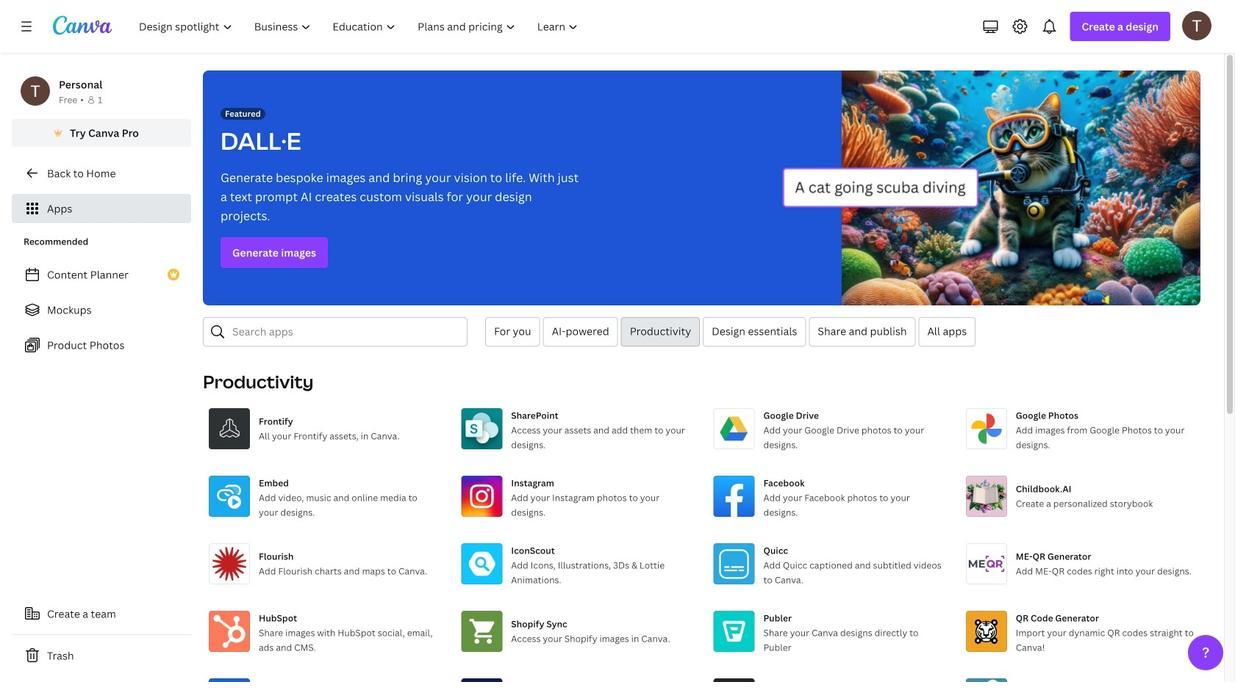 Task type: locate. For each thing, give the bounding box(es) containing it.
Input field to search for apps search field
[[232, 318, 458, 346]]

top level navigation element
[[129, 12, 591, 41]]

terry turtle image
[[1182, 11, 1212, 40]]

list
[[12, 260, 191, 360]]



Task type: vqa. For each thing, say whether or not it's contained in the screenshot.
Input field to search for apps search box
yes



Task type: describe. For each thing, give the bounding box(es) containing it.
an image with a cursor next to a text box containing the prompt "a cat going scuba diving" to generate an image. the generated image of a cat doing scuba diving is behind the text box. image
[[782, 71, 1201, 306]]



